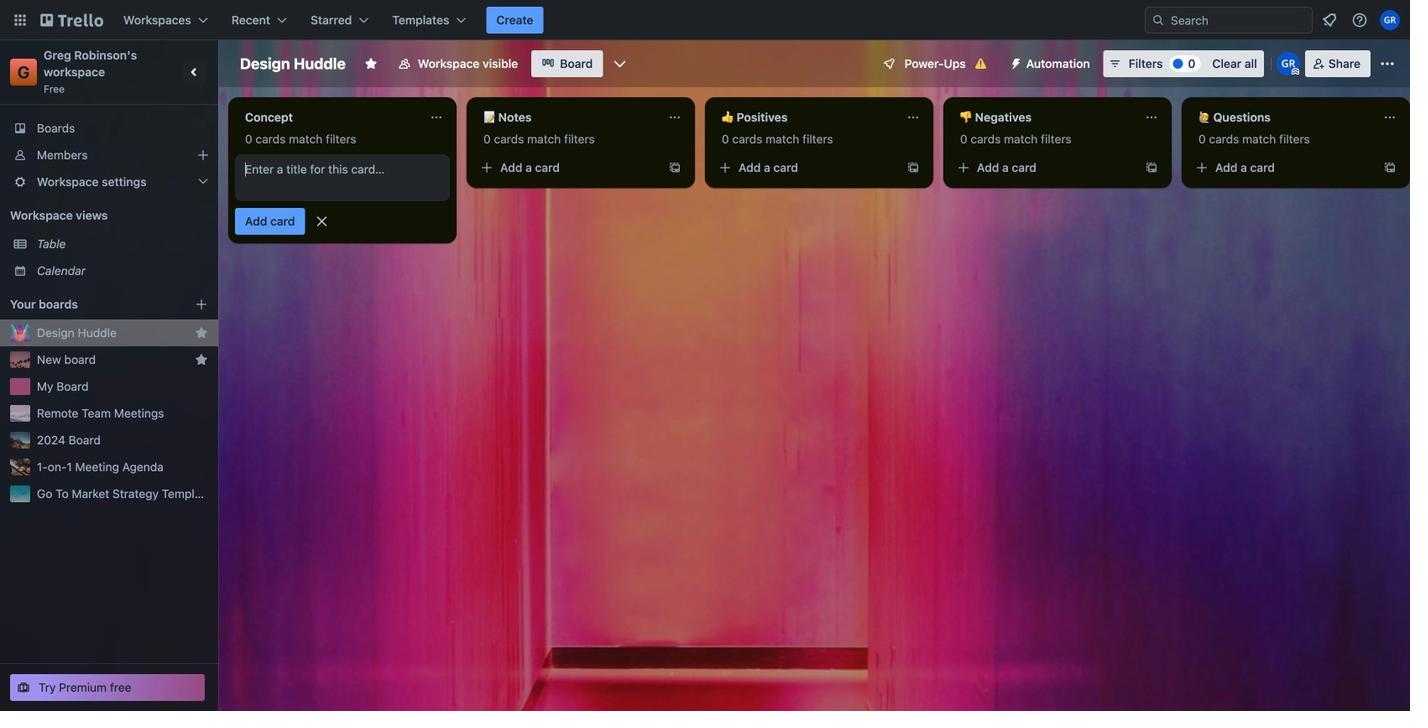 Task type: describe. For each thing, give the bounding box(es) containing it.
2 create from template… image from the left
[[907, 161, 920, 175]]

Search field
[[1165, 8, 1312, 32]]

cancel image
[[314, 213, 330, 230]]

customize views image
[[611, 55, 628, 72]]

this member is an admin of this board. image
[[1292, 68, 1299, 76]]

3 create from template… image from the left
[[1384, 161, 1397, 175]]

1 create from template… image from the left
[[668, 161, 682, 175]]

star or unstar board image
[[364, 57, 378, 71]]

Board name text field
[[232, 50, 354, 77]]

workspace navigation collapse icon image
[[183, 60, 207, 84]]

your boards with 7 items element
[[10, 295, 170, 315]]

add board image
[[195, 298, 208, 311]]

1 starred icon image from the top
[[195, 327, 208, 340]]



Task type: locate. For each thing, give the bounding box(es) containing it.
greg robinson (gregrobinson96) image
[[1277, 52, 1300, 76]]

sm image
[[1003, 50, 1027, 74]]

2 starred icon image from the top
[[195, 353, 208, 367]]

back to home image
[[40, 7, 103, 34]]

2 horizontal spatial create from template… image
[[1384, 161, 1397, 175]]

Enter a title for this card… text field
[[235, 154, 450, 201]]

0 notifications image
[[1320, 10, 1340, 30]]

0 horizontal spatial create from template… image
[[668, 161, 682, 175]]

primary element
[[0, 0, 1410, 40]]

starred icon image
[[195, 327, 208, 340], [195, 353, 208, 367]]

0 vertical spatial starred icon image
[[195, 327, 208, 340]]

search image
[[1152, 13, 1165, 27]]

show menu image
[[1379, 55, 1396, 72]]

1 vertical spatial starred icon image
[[195, 353, 208, 367]]

None text field
[[473, 104, 662, 131], [712, 104, 900, 131], [473, 104, 662, 131], [712, 104, 900, 131]]

1 horizontal spatial create from template… image
[[907, 161, 920, 175]]

open information menu image
[[1352, 12, 1368, 29]]

create from template… image
[[668, 161, 682, 175], [907, 161, 920, 175], [1384, 161, 1397, 175]]

create from template… image
[[1145, 161, 1159, 175]]

greg robinson (gregrobinson96) image
[[1380, 10, 1400, 30]]

None text field
[[235, 104, 423, 131], [950, 104, 1138, 131], [1189, 104, 1377, 131], [235, 104, 423, 131], [950, 104, 1138, 131], [1189, 104, 1377, 131]]



Task type: vqa. For each thing, say whether or not it's contained in the screenshot.
Add
no



